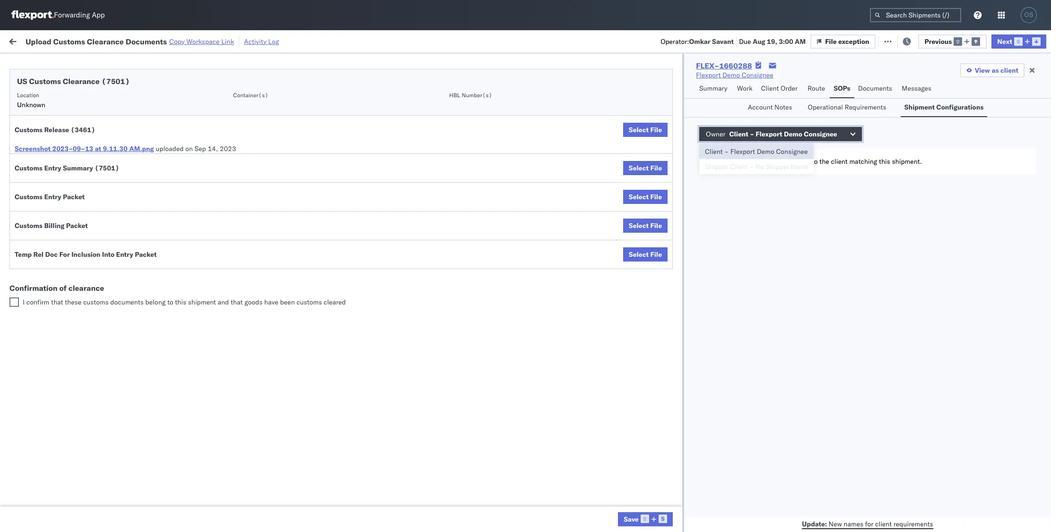 Task type: locate. For each thing, give the bounding box(es) containing it.
1 vertical spatial demo
[[784, 130, 802, 139]]

flexport. image
[[11, 10, 54, 20]]

flex-1660288
[[696, 61, 752, 70]]

schedule pickup from los angeles, ca for fifth schedule pickup from los angeles, ca button from the bottom
[[22, 113, 138, 122]]

2022 for 3rd schedule pickup from los angeles, ca button from the bottom of the page
[[252, 176, 269, 185]]

0 vertical spatial summary
[[699, 84, 728, 93]]

hlxu6269489, up notes
[[768, 93, 816, 101]]

5 hlxu6269489, from the top
[[768, 176, 816, 184]]

1 horizontal spatial omkar
[[939, 93, 959, 101]]

numbers for container numbers
[[744, 76, 768, 83]]

shipment.
[[892, 157, 922, 166]]

3 2:59 from the top
[[186, 135, 200, 143]]

5 2:59 from the top
[[186, 176, 200, 185]]

schedule pickup from los angeles, ca for 1st schedule pickup from los angeles, ca button from the bottom
[[22, 301, 138, 309]]

schedule pickup from los angeles, ca up 09-
[[22, 134, 138, 143]]

schedule delivery appointment link up customs entry summary (7501)
[[22, 154, 116, 164]]

file exception down search shipments (/) text box on the top right of page
[[889, 37, 934, 45]]

select file for temp rel doc for inclusion into entry packet
[[629, 251, 662, 259]]

2 select from the top
[[629, 164, 649, 173]]

1 confirm from the top
[[22, 259, 46, 267]]

0 vertical spatial dec
[[230, 239, 242, 247]]

schedule delivery appointment down the us customs clearance (7501)
[[22, 92, 116, 101]]

0 vertical spatial documents
[[126, 37, 167, 46]]

client up account notes
[[761, 84, 779, 93]]

1 horizontal spatial flexport
[[731, 148, 755, 156]]

2 vertical spatial demo
[[757, 148, 775, 156]]

3 flex-1846748 from the top
[[639, 135, 688, 143]]

consignee up work button
[[742, 71, 774, 79]]

documents for upload customs clearance documents copy workspace link
[[126, 37, 167, 46]]

file exception up mbl/mawb numbers button
[[825, 37, 869, 46]]

documents
[[126, 37, 167, 46], [858, 84, 892, 93], [105, 196, 140, 205]]

schedule pickup from los angeles, ca button down upload customs clearance documents button
[[22, 217, 138, 227]]

5 ocean fcl from the top
[[355, 259, 388, 268]]

1 schedule delivery appointment from the top
[[22, 92, 116, 101]]

ceau7522281, hlxu6269489, hlxu8034992 down owner client - flexport demo consignee
[[717, 155, 864, 164]]

at left risk
[[188, 37, 194, 45]]

from for confirm pickup from los angeles, ca button
[[70, 259, 84, 267]]

1 horizontal spatial account
[[556, 509, 581, 518]]

customs right been
[[297, 298, 322, 307]]

schedule for schedule delivery appointment button related to 2:59 am est, dec 14, 2022
[[22, 238, 50, 247]]

4 schedule pickup from los angeles, ca link from the top
[[22, 217, 138, 226]]

resize handle column header
[[169, 73, 180, 533], [298, 73, 309, 533], [339, 73, 350, 533], [415, 73, 426, 533], [491, 73, 502, 533], [608, 73, 619, 533], [701, 73, 713, 533], [777, 73, 789, 533], [923, 73, 935, 533], [999, 73, 1011, 533], [1034, 73, 1046, 533]]

5 select file from the top
[[629, 251, 662, 259]]

schedule pickup from los angeles, ca up (3461)
[[22, 113, 138, 122]]

2 vertical spatial schedule delivery appointment button
[[22, 238, 116, 248]]

delivery for third schedule delivery appointment button from the bottom of the page
[[51, 92, 76, 101]]

1 appointment from the top
[[77, 92, 116, 101]]

ceau7522281, hlxu6269489, hlxu8034992 down notes
[[717, 113, 864, 122]]

ceau7522281, hlxu6269489, hlxu8034992
[[717, 93, 864, 101], [717, 113, 864, 122], [717, 134, 864, 143], [717, 155, 864, 164], [717, 176, 864, 184]]

5 schedule from the top
[[22, 176, 50, 184]]

(7501) for customs entry summary (7501)
[[95, 164, 119, 173]]

2:59 for 3rd schedule pickup from los angeles, ca button from the bottom of the page
[[186, 176, 200, 185]]

hlxu8034992 right the found
[[818, 155, 864, 164]]

schedule pickup from los angeles, ca link down clearance
[[22, 300, 138, 310]]

schedule pickup from los angeles, ca link for 3rd schedule pickup from los angeles, ca button from the bottom of the page
[[22, 175, 138, 185]]

2 schedule delivery appointment link from the top
[[22, 154, 116, 164]]

client order
[[761, 84, 798, 93]]

entry right into
[[116, 251, 133, 259]]

operational requirements button
[[804, 99, 895, 117]]

3 fcl from the top
[[376, 176, 388, 185]]

0 vertical spatial for
[[91, 58, 99, 65]]

1 vertical spatial appointment
[[77, 155, 116, 163]]

1 vertical spatial upload
[[22, 196, 43, 205]]

1 vertical spatial to
[[167, 298, 173, 307]]

6 fcl from the top
[[376, 509, 388, 518]]

workitem
[[10, 76, 35, 83]]

i confirm that these customs documents belong to this shipment and that goods have been customs cleared
[[23, 298, 346, 307]]

delivery for schedule delivery appointment button related to 2:59 am est, dec 14, 2022
[[51, 238, 76, 247]]

None checkbox
[[9, 298, 19, 307]]

us customs clearance (7501)
[[17, 77, 130, 86]]

1 vertical spatial savant
[[961, 93, 981, 101]]

2 schedule pickup from los angeles, ca button from the top
[[22, 134, 138, 144]]

exception down search shipments (/) text box on the top right of page
[[903, 37, 934, 45]]

1 select file from the top
[[629, 126, 662, 134]]

schedule pickup from los angeles, ca link for second schedule pickup from los angeles, ca button from the bottom of the page
[[22, 217, 138, 226]]

schedule pickup from los angeles, ca for second schedule pickup from los angeles, ca button from the bottom of the page
[[22, 217, 138, 226]]

hlxu6269489, up attached
[[768, 134, 816, 143]]

0 vertical spatial on
[[232, 37, 239, 45]]

(7501) down status ready for work, blocked, in progress
[[102, 77, 130, 86]]

1 horizontal spatial shipper
[[766, 163, 789, 171]]

1 horizontal spatial integration
[[507, 509, 540, 518]]

hlxu8034992 down operational requirements
[[818, 113, 864, 122]]

schedule down us
[[22, 92, 50, 101]]

snoozed no
[[198, 58, 231, 65]]

confirm delivery link
[[22, 279, 72, 289]]

0 horizontal spatial exception
[[839, 37, 869, 46]]

test
[[473, 93, 485, 101], [473, 114, 485, 122], [549, 114, 561, 122], [473, 155, 485, 164], [549, 155, 561, 164], [473, 176, 485, 185], [549, 176, 561, 185], [473, 239, 485, 247], [549, 239, 561, 247], [473, 259, 485, 268], [549, 259, 561, 268], [465, 509, 478, 518], [541, 509, 554, 518]]

schedule down unknown
[[22, 113, 50, 122]]

2 integration test account - karl lagerfeld from the left
[[507, 509, 630, 518]]

am for 3rd schedule pickup from los angeles, ca button from the bottom of the page
[[202, 176, 213, 185]]

2130384
[[659, 405, 688, 414], [659, 426, 688, 434], [659, 488, 688, 497], [659, 509, 688, 518]]

est, for 6,
[[214, 509, 228, 518]]

1 vertical spatial no
[[756, 163, 764, 171]]

0 vertical spatial confirm
[[22, 259, 46, 267]]

1 flex-2130387 from the top
[[639, 322, 688, 330]]

clearance down ready
[[63, 77, 100, 86]]

that down confirmation of clearance
[[51, 298, 63, 307]]

5 flex-2130387 from the top
[[639, 467, 688, 476]]

delivery inside button
[[48, 280, 72, 288]]

confirmation
[[9, 284, 57, 293]]

clearance down customs entry summary (7501)
[[73, 196, 104, 205]]

1 integration test account - karl lagerfeld from the left
[[431, 509, 554, 518]]

customs up billing
[[45, 196, 72, 205]]

1 horizontal spatial savant
[[961, 93, 981, 101]]

angeles, for confirm pickup from los angeles, ca button
[[98, 259, 124, 267]]

billing
[[44, 222, 64, 230]]

2 horizontal spatial flexport
[[756, 130, 782, 139]]

confirm pickup from los angeles, ca button
[[22, 258, 134, 269]]

4 ceau7522281, hlxu6269489, hlxu8034992 from the top
[[717, 155, 864, 164]]

shipper left no
[[705, 163, 728, 171]]

schedule pickup from los angeles, ca down upload customs clearance documents button
[[22, 217, 138, 226]]

edt,
[[214, 93, 229, 101], [214, 114, 229, 122], [214, 135, 229, 143], [214, 155, 229, 164], [214, 176, 229, 185]]

2 nov from the top
[[231, 114, 243, 122]]

0 vertical spatial at
[[188, 37, 194, 45]]

ca for confirm pickup from los angeles, ca button
[[125, 259, 134, 267]]

account notes
[[748, 103, 792, 112]]

1 schedule pickup from los angeles, ca link from the top
[[22, 113, 138, 122]]

to left the
[[812, 157, 818, 166]]

names
[[844, 520, 864, 529]]

select file for customs entry packet
[[629, 193, 662, 201]]

there
[[709, 157, 726, 166]]

2 test123456 from the top
[[793, 114, 833, 122]]

configurations
[[937, 103, 984, 112]]

0 horizontal spatial demo
[[723, 71, 740, 79]]

numbers
[[744, 76, 768, 83], [828, 76, 851, 83]]

1 vertical spatial flexport
[[756, 130, 782, 139]]

1 horizontal spatial file exception
[[889, 37, 934, 45]]

demo down 1660288
[[723, 71, 740, 79]]

schedule delivery appointment for 2:59 am est, dec 14, 2022
[[22, 238, 116, 247]]

3 1889466 from the top
[[659, 259, 688, 268]]

0 horizontal spatial that
[[51, 298, 63, 307]]

1 select from the top
[[629, 126, 649, 134]]

select for temp rel doc for inclusion into entry packet
[[629, 251, 649, 259]]

select file button for customs entry packet
[[623, 190, 668, 204]]

previous
[[925, 37, 952, 46]]

operational requirements
[[808, 103, 886, 112]]

1 vertical spatial work
[[737, 84, 753, 93]]

1 horizontal spatial lagerfeld
[[602, 509, 630, 518]]

0 vertical spatial this
[[879, 157, 890, 166]]

packet right billing
[[66, 222, 88, 230]]

file for customs billing packet
[[650, 222, 662, 230]]

have
[[264, 298, 278, 307]]

dec up 7:00 pm est, dec 23, 2022
[[230, 239, 242, 247]]

schedule delivery appointment button down 2023- in the top left of the page
[[22, 154, 116, 165]]

1 horizontal spatial numbers
[[828, 76, 851, 83]]

packet for customs entry packet
[[63, 193, 85, 201]]

2:59 for 1st schedule pickup from los angeles, ca button from the bottom
[[186, 301, 200, 310]]

1 horizontal spatial customs
[[297, 298, 322, 307]]

1 vertical spatial entry
[[44, 193, 61, 201]]

due aug 19, 3:00 am
[[739, 37, 806, 46]]

5 edt, from the top
[[214, 176, 229, 185]]

consignee up attached
[[776, 148, 808, 156]]

attached
[[784, 157, 810, 166]]

7 2:59 from the top
[[186, 301, 200, 310]]

summary down container
[[699, 84, 728, 93]]

0 vertical spatial flexport
[[696, 71, 721, 79]]

est, left feb
[[214, 509, 228, 518]]

3 hlxu6269489, from the top
[[768, 134, 816, 143]]

fcl for fifth schedule pickup from los angeles, ca button from the bottom
[[376, 114, 388, 122]]

by:
[[34, 58, 43, 66]]

select for customs entry summary (7501)
[[629, 164, 649, 173]]

4 schedule from the top
[[22, 155, 50, 163]]

2:59 for schedule delivery appointment button for 2:59 am edt, nov 5, 2022
[[186, 155, 200, 164]]

0 horizontal spatial customs
[[83, 298, 109, 307]]

schedule pickup from los angeles, ca link down upload customs clearance documents button
[[22, 217, 138, 226]]

upload up 'customs billing packet'
[[22, 196, 43, 205]]

1 vertical spatial schedule delivery appointment link
[[22, 154, 116, 164]]

1 ceau7522281, from the top
[[717, 93, 766, 101]]

messages
[[902, 84, 932, 93]]

file for temp rel doc for inclusion into entry packet
[[650, 251, 662, 259]]

2 flex-1846748 from the top
[[639, 114, 688, 122]]

hlxu8034992
[[818, 93, 864, 101], [818, 113, 864, 122], [818, 134, 864, 143], [818, 155, 864, 164], [818, 176, 864, 184]]

order
[[781, 84, 798, 93]]

snoozed
[[198, 58, 220, 65]]

4 hlxu6269489, from the top
[[768, 155, 816, 164]]

4 ceau7522281, from the top
[[717, 155, 766, 164]]

dec left 23,
[[229, 259, 242, 268]]

messages button
[[898, 80, 937, 98]]

lagerfeld
[[526, 509, 554, 518], [602, 509, 630, 518]]

workitem button
[[6, 74, 171, 84]]

file for customs entry summary (7501)
[[650, 164, 662, 173]]

2022 for confirm pickup from los angeles, ca button
[[255, 259, 272, 268]]

schedule down customs entry packet
[[22, 217, 50, 226]]

schedule down screenshot
[[22, 155, 50, 163]]

customs
[[83, 298, 109, 307], [297, 298, 322, 307]]

1 horizontal spatial to
[[812, 157, 818, 166]]

these
[[65, 298, 81, 307]]

6 ocean fcl from the top
[[355, 509, 388, 518]]

hlxu6269489, down the found
[[768, 176, 816, 184]]

1 hlxu6269489, from the top
[[768, 93, 816, 101]]

to right belong
[[167, 298, 173, 307]]

hbl number(s)
[[449, 92, 492, 99]]

schedule delivery appointment link
[[22, 92, 116, 101], [22, 154, 116, 164], [22, 238, 116, 247]]

1 horizontal spatial karl
[[588, 509, 600, 518]]

0 horizontal spatial integration
[[431, 509, 464, 518]]

hlxu6269489, down owner client - flexport demo consignee
[[768, 155, 816, 164]]

activity log button
[[244, 36, 279, 47]]

1 horizontal spatial work
[[737, 84, 753, 93]]

savant up configurations
[[961, 93, 981, 101]]

shipper
[[705, 163, 728, 171], [766, 163, 789, 171]]

appointment down 'workitem' button
[[77, 92, 116, 101]]

confirm pickup from los angeles, ca
[[22, 259, 134, 267]]

0 vertical spatial 14,
[[208, 145, 218, 153]]

1 vertical spatial 2023
[[254, 301, 271, 310]]

2 numbers from the left
[[828, 76, 851, 83]]

1 horizontal spatial that
[[231, 298, 243, 307]]

work inside button
[[737, 84, 753, 93]]

from for 2nd schedule pickup from los angeles, ca button from the top
[[74, 134, 87, 143]]

0 vertical spatial appointment
[[77, 92, 116, 101]]

2023 right 6,
[[251, 509, 268, 518]]

entry down 2023- in the top left of the page
[[44, 164, 61, 173]]

clearance for upload customs clearance documents
[[73, 196, 104, 205]]

ceau7522281, hlxu6269489, hlxu8034992 up notes
[[717, 93, 864, 101]]

est, up 7:00 pm est, dec 23, 2022
[[214, 239, 228, 247]]

flex-1889466
[[639, 218, 688, 226], [639, 239, 688, 247], [639, 259, 688, 268], [639, 280, 688, 289]]

1 schedule pickup from los angeles, ca from the top
[[22, 113, 138, 122]]

demo up attached
[[784, 130, 802, 139]]

3 schedule delivery appointment link from the top
[[22, 238, 116, 247]]

list box
[[699, 144, 814, 175]]

4 edt, from the top
[[214, 155, 229, 164]]

Search Work text field
[[733, 34, 836, 48]]

2022 for schedule delivery appointment button for 2:59 am edt, nov 5, 2022
[[252, 155, 269, 164]]

3 select file button from the top
[[623, 190, 668, 204]]

4 2:59 am edt, nov 5, 2022 from the top
[[186, 155, 269, 164]]

ca for fifth schedule pickup from los angeles, ca button from the bottom
[[129, 113, 138, 122]]

select file button for temp rel doc for inclusion into entry packet
[[623, 248, 668, 262]]

0 horizontal spatial client
[[831, 157, 848, 166]]

2 horizontal spatial client
[[1001, 66, 1019, 75]]

1 select file button from the top
[[623, 123, 668, 137]]

zimu3048342
[[793, 509, 838, 518]]

0 vertical spatial schedule delivery appointment
[[22, 92, 116, 101]]

2023 for 13,
[[254, 301, 271, 310]]

schedule pickup from los angeles, ca down customs entry summary (7501)
[[22, 176, 138, 184]]

1 customs from the left
[[83, 298, 109, 307]]

2 vertical spatial flexport
[[731, 148, 755, 156]]

3 5, from the top
[[244, 135, 251, 143]]

this right matching
[[879, 157, 890, 166]]

client right as
[[1001, 66, 1019, 75]]

est, for 23,
[[214, 259, 228, 268]]

ready
[[73, 58, 89, 65]]

pickup
[[51, 113, 72, 122], [51, 134, 72, 143], [51, 176, 72, 184], [51, 217, 72, 226], [48, 259, 68, 267], [51, 301, 72, 309], [48, 509, 68, 517]]

client
[[761, 84, 779, 93], [729, 130, 749, 139], [705, 148, 723, 156], [730, 163, 748, 171]]

angeles, for 1st schedule pickup from los angeles, ca button from the bottom
[[101, 301, 127, 309]]

at right 13
[[95, 145, 101, 153]]

1 vertical spatial schedule delivery appointment button
[[22, 154, 116, 165]]

client - flexport demo consignee
[[705, 148, 808, 156]]

5 select from the top
[[629, 251, 649, 259]]

2 vertical spatial confirm
[[22, 509, 46, 517]]

2 vertical spatial client
[[875, 520, 892, 529]]

app
[[92, 11, 105, 20]]

14, right sep
[[208, 145, 218, 153]]

client right the
[[831, 157, 848, 166]]

schedule for schedule delivery appointment button for 2:59 am edt, nov 5, 2022
[[22, 155, 50, 163]]

2 customs from the left
[[297, 298, 322, 307]]

2 schedule pickup from los angeles, ca link from the top
[[22, 134, 138, 143]]

2 horizontal spatial account
[[748, 103, 773, 112]]

est, right pm
[[214, 259, 228, 268]]

view
[[975, 66, 990, 75]]

0 vertical spatial clearance
[[87, 37, 124, 46]]

4 2:59 from the top
[[186, 155, 200, 164]]

0 horizontal spatial flexport
[[696, 71, 721, 79]]

upload inside button
[[22, 196, 43, 205]]

edt, for 2:59 am edt, nov 5, 2022's schedule delivery appointment link
[[214, 155, 229, 164]]

entry
[[44, 164, 61, 173], [44, 193, 61, 201], [116, 251, 133, 259]]

1 vertical spatial clearance
[[63, 77, 100, 86]]

for right names
[[865, 520, 874, 529]]

omkar up flex-1660288 on the right of the page
[[689, 37, 711, 46]]

0 horizontal spatial numbers
[[744, 76, 768, 83]]

file exception
[[889, 37, 934, 45], [825, 37, 869, 46]]

on right 205
[[232, 37, 239, 45]]

edt, for schedule pickup from los angeles, ca link related to 3rd schedule pickup from los angeles, ca button from the bottom of the page
[[214, 176, 229, 185]]

progress
[[148, 58, 172, 65]]

schedule up customs entry packet
[[22, 176, 50, 184]]

status ready for work, blocked, in progress
[[52, 58, 172, 65]]

summary button
[[696, 80, 733, 98]]

requirements
[[894, 520, 933, 529]]

hlxu6269489, down notes
[[768, 113, 816, 122]]

1 vertical spatial packet
[[66, 222, 88, 230]]

in
[[142, 58, 147, 65]]

route button
[[804, 80, 830, 98]]

1 ceau7522281, hlxu6269489, hlxu8034992 from the top
[[717, 93, 864, 101]]

confirm for confirm delivery
[[22, 280, 46, 288]]

2 vertical spatial schedule delivery appointment link
[[22, 238, 116, 247]]

omkar savant
[[939, 93, 981, 101]]

numbers inside button
[[744, 76, 768, 83]]

that
[[51, 298, 63, 307], [231, 298, 243, 307]]

schedule pickup from los angeles, ca down clearance
[[22, 301, 138, 309]]

that right and
[[231, 298, 243, 307]]

am for confirm pickup from rotterdam, netherlands button on the left of the page
[[202, 509, 213, 518]]

2 confirm from the top
[[22, 280, 46, 288]]

demo up procedures
[[757, 148, 775, 156]]

numbers inside button
[[828, 76, 851, 83]]

schedule pickup from los angeles, ca for 2nd schedule pickup from los angeles, ca button from the top
[[22, 134, 138, 143]]

14, up 23,
[[244, 239, 254, 247]]

1 horizontal spatial summary
[[699, 84, 728, 93]]

19,
[[767, 37, 777, 46]]

4 select file button from the top
[[623, 219, 668, 233]]

2 vertical spatial schedule delivery appointment
[[22, 238, 116, 247]]

select file button for customs release (3461)
[[623, 123, 668, 137]]

select for customs entry packet
[[629, 193, 649, 201]]

appointment for 2:59 am edt, nov 5, 2022
[[77, 155, 116, 163]]

schedule delivery appointment button down the us customs clearance (7501)
[[22, 92, 116, 102]]

flexport up summary button on the top right of the page
[[696, 71, 721, 79]]

work down container numbers
[[737, 84, 753, 93]]

1 vertical spatial client
[[831, 157, 848, 166]]

ocean fcl
[[355, 114, 388, 122], [355, 155, 388, 164], [355, 176, 388, 185], [355, 239, 388, 247], [355, 259, 388, 268], [355, 509, 388, 518]]

1 vertical spatial omkar
[[939, 93, 959, 101]]

am for schedule delivery appointment button for 2:59 am edt, nov 5, 2022
[[202, 155, 213, 164]]

0 vertical spatial client
[[1001, 66, 1019, 75]]

confirm for confirm pickup from los angeles, ca
[[22, 259, 46, 267]]

filtered
[[9, 58, 32, 66]]

2 ceau7522281, from the top
[[717, 113, 766, 122]]

3 schedule delivery appointment from the top
[[22, 238, 116, 247]]

2 horizontal spatial demo
[[784, 130, 802, 139]]

screenshot 2023-09-13 at 9.11.30 am.png link
[[15, 144, 154, 154]]

3 select from the top
[[629, 193, 649, 201]]

no down client - flexport demo consignee
[[756, 163, 764, 171]]

0 vertical spatial schedule delivery appointment link
[[22, 92, 116, 101]]

packet right into
[[135, 251, 157, 259]]

customs down clearance
[[83, 298, 109, 307]]

8 resize handle column header from the left
[[777, 73, 789, 533]]

schedule delivery appointment for 2:59 am edt, nov 5, 2022
[[22, 155, 116, 163]]

fcl for 3rd schedule pickup from los angeles, ca button from the bottom of the page
[[376, 176, 388, 185]]

1 horizontal spatial at
[[188, 37, 194, 45]]

2023 right sep
[[220, 145, 236, 153]]

select file for customs entry summary (7501)
[[629, 164, 662, 173]]

work
[[27, 34, 51, 48]]

integration
[[431, 509, 464, 518], [507, 509, 540, 518]]

5 select file button from the top
[[623, 248, 668, 262]]

schedule delivery appointment up customs entry summary (7501)
[[22, 155, 116, 163]]

hlxu8034992 up operational requirements
[[818, 93, 864, 101]]

schedule pickup from los angeles, ca button up 09-
[[22, 134, 138, 144]]

no right snoozed
[[224, 58, 231, 65]]

upload for upload customs clearance documents
[[22, 196, 43, 205]]

notes
[[775, 103, 792, 112]]

the
[[820, 157, 829, 166]]

5 2130387 from the top
[[659, 467, 688, 476]]

flexport up client - flexport demo consignee
[[756, 130, 782, 139]]

2 vertical spatial clearance
[[73, 196, 104, 205]]

1 flex-2130384 from the top
[[639, 405, 688, 414]]

flex-1889466 button
[[624, 215, 690, 229], [624, 215, 690, 229], [624, 236, 690, 249], [624, 236, 690, 249], [624, 257, 690, 270], [624, 257, 690, 270], [624, 278, 690, 291], [624, 278, 690, 291]]

appointment down 13
[[77, 155, 116, 163]]

(7501) down 9.11.30 at the left of the page
[[95, 164, 119, 173]]

0 horizontal spatial work
[[103, 37, 120, 45]]

2022 for fifth schedule pickup from los angeles, ca button from the bottom
[[252, 114, 269, 122]]

0 vertical spatial upload
[[26, 37, 51, 46]]

los inside button
[[85, 259, 96, 267]]

2 2:59 from the top
[[186, 114, 200, 122]]

2 vertical spatial documents
[[105, 196, 140, 205]]

1 5, from the top
[[244, 93, 251, 101]]

schedule pickup from los angeles, ca button
[[22, 113, 138, 123], [22, 134, 138, 144], [22, 175, 138, 186], [22, 217, 138, 227], [22, 300, 138, 310]]

schedule down confirmation
[[22, 301, 50, 309]]

schedule pickup from los angeles, ca button down customs entry summary (7501)
[[22, 175, 138, 186]]

0 vertical spatial entry
[[44, 164, 61, 173]]

on left sep
[[185, 145, 193, 153]]

work inside button
[[103, 37, 120, 45]]

summary down 09-
[[63, 164, 93, 173]]

ceau7522281, for schedule delivery appointment button for 2:59 am edt, nov 5, 2022
[[717, 155, 766, 164]]

customs release (3461)
[[15, 126, 95, 134]]

schedule delivery appointment button
[[22, 92, 116, 102], [22, 154, 116, 165], [22, 238, 116, 248]]

file for customs entry packet
[[650, 193, 662, 201]]

schedule delivery appointment button up for
[[22, 238, 116, 248]]

packet
[[63, 193, 85, 201], [66, 222, 88, 230], [135, 251, 157, 259]]

1 vertical spatial this
[[175, 298, 186, 307]]

angeles, for 2nd schedule pickup from los angeles, ca button from the top
[[101, 134, 127, 143]]

ceau7522281, hlxu6269489, hlxu8034992 down the found
[[717, 176, 864, 184]]

flex-1662119 button
[[624, 361, 690, 374], [624, 361, 690, 374]]

2 fcl from the top
[[376, 155, 388, 164]]

angeles, for second schedule pickup from los angeles, ca button from the bottom of the page
[[101, 217, 127, 226]]

0 vertical spatial no
[[224, 58, 231, 65]]

am
[[795, 37, 806, 46], [202, 93, 213, 101], [202, 114, 213, 122], [202, 135, 213, 143], [202, 155, 213, 164], [202, 176, 213, 185], [202, 239, 213, 247], [202, 301, 213, 310], [202, 509, 213, 518]]

integration test account - karl lagerfeld
[[431, 509, 554, 518], [507, 509, 630, 518]]

clearance up work,
[[87, 37, 124, 46]]

1 vertical spatial on
[[185, 145, 193, 153]]

1 numbers from the left
[[744, 76, 768, 83]]

0 vertical spatial (7501)
[[102, 77, 130, 86]]

13,
[[242, 301, 252, 310]]

0 horizontal spatial shipper
[[705, 163, 728, 171]]

1 horizontal spatial exception
[[903, 37, 934, 45]]

clearance inside button
[[73, 196, 104, 205]]

uploaded
[[156, 145, 184, 153]]

1 vertical spatial dec
[[229, 259, 242, 268]]

schedule pickup from los angeles, ca link down customs entry summary (7501)
[[22, 175, 138, 185]]

1 vertical spatial (7501)
[[95, 164, 119, 173]]

1 vertical spatial at
[[95, 145, 101, 153]]

appointment up the inclusion in the top left of the page
[[77, 238, 116, 247]]

7 schedule from the top
[[22, 238, 50, 247]]

entry for summary
[[44, 164, 61, 173]]

schedule for third schedule delivery appointment button from the bottom of the page
[[22, 92, 50, 101]]

entry up 'customs billing packet'
[[44, 193, 61, 201]]

1 horizontal spatial this
[[879, 157, 890, 166]]

2 1889466 from the top
[[659, 239, 688, 247]]

0 vertical spatial schedule delivery appointment button
[[22, 92, 116, 102]]

2 hlxu6269489, from the top
[[768, 113, 816, 122]]

1 vertical spatial 14,
[[244, 239, 254, 247]]

schedule pickup from los angeles, ca link up 09-
[[22, 134, 138, 143]]

9.11.30
[[103, 145, 128, 153]]

2 ceau7522281, hlxu6269489, hlxu8034992 from the top
[[717, 113, 864, 122]]

angeles, for fifth schedule pickup from los angeles, ca button from the bottom
[[101, 113, 127, 122]]

ceau7522281, hlxu6269489, hlxu8034992 up attached
[[717, 134, 864, 143]]

mbl/mawb numbers button
[[789, 74, 925, 84]]

3 schedule from the top
[[22, 134, 50, 143]]

1 test123456 from the top
[[793, 93, 833, 101]]

am.png
[[129, 145, 154, 153]]

for
[[59, 251, 70, 259]]

6 flex-1846748 from the top
[[639, 197, 688, 205]]

1 schedule from the top
[[22, 92, 50, 101]]

3 schedule pickup from los angeles, ca link from the top
[[22, 175, 138, 185]]

schedule up rel
[[22, 238, 50, 247]]

5 2:59 am edt, nov 5, 2022 from the top
[[186, 176, 269, 185]]

schedule for second schedule pickup from los angeles, ca button from the bottom of the page
[[22, 217, 50, 226]]



Task type: vqa. For each thing, say whether or not it's contained in the screenshot.
Schedule associated with 5th THE "SCHEDULE PICKUP FROM LOS ANGELES, CA" link from the bottom
yes



Task type: describe. For each thing, give the bounding box(es) containing it.
no
[[739, 157, 746, 166]]

1 lagerfeld from the left
[[526, 509, 554, 518]]

schedule for 2nd schedule pickup from los angeles, ca button from the top
[[22, 134, 50, 143]]

clearance
[[68, 284, 104, 293]]

select for customs release (3461)
[[629, 126, 649, 134]]

0 horizontal spatial 14,
[[208, 145, 218, 153]]

us
[[17, 77, 27, 86]]

5 schedule pickup from los angeles, ca button from the top
[[22, 300, 138, 310]]

aug
[[753, 37, 765, 46]]

schedule pickup from los angeles, ca link for fifth schedule pickup from los angeles, ca button from the bottom
[[22, 113, 138, 122]]

actions
[[1016, 76, 1036, 83]]

update:
[[802, 520, 827, 529]]

1 schedule pickup from los angeles, ca button from the top
[[22, 113, 138, 123]]

ca for second schedule pickup from los angeles, ca button from the bottom of the page
[[129, 217, 138, 226]]

release
[[44, 126, 69, 134]]

shipment
[[905, 103, 935, 112]]

confirm pickup from rotterdam, netherlands button
[[22, 508, 158, 519]]

6,
[[243, 509, 249, 518]]

documents button
[[854, 80, 898, 98]]

2 1846748 from the top
[[659, 114, 688, 122]]

2 2130384 from the top
[[659, 426, 688, 434]]

1893174
[[659, 301, 688, 310]]

3 schedule pickup from los angeles, ca button from the top
[[22, 175, 138, 186]]

client right there
[[730, 163, 748, 171]]

summary inside button
[[699, 84, 728, 93]]

customs left billing
[[15, 222, 43, 230]]

0 horizontal spatial summary
[[63, 164, 93, 173]]

ceau7522281, hlxu6269489, hlxu8034992 for fifth schedule pickup from los angeles, ca button from the bottom
[[717, 113, 864, 122]]

4 hlxu8034992 from the top
[[818, 155, 864, 164]]

entry for packet
[[44, 193, 61, 201]]

3 ceau7522281, from the top
[[717, 134, 766, 143]]

3 2130384 from the top
[[659, 488, 688, 497]]

2 flex-2130384 from the top
[[639, 426, 688, 434]]

0 horizontal spatial for
[[91, 58, 99, 65]]

2:59 for fifth schedule pickup from los angeles, ca button from the bottom
[[186, 114, 200, 122]]

from for fifth schedule pickup from los angeles, ca button from the bottom
[[74, 113, 87, 122]]

2 vertical spatial packet
[[135, 251, 157, 259]]

3 1846748 from the top
[[659, 135, 688, 143]]

3 flex-2130384 from the top
[[639, 488, 688, 497]]

account notes button
[[744, 99, 799, 117]]

operational
[[808, 103, 843, 112]]

confirm pickup from rotterdam, netherlands link
[[22, 508, 158, 518]]

1 nov from the top
[[231, 93, 243, 101]]

5 1846748 from the top
[[659, 176, 688, 185]]

select file for customs billing packet
[[629, 222, 662, 230]]

ceau7522281, hlxu6269489, hlxu8034992 for 3rd schedule pickup from los angeles, ca button from the bottom of the page
[[717, 176, 864, 184]]

4 1846748 from the top
[[659, 155, 688, 164]]

documents for upload customs clearance documents
[[105, 196, 140, 205]]

4 ocean fcl from the top
[[355, 239, 388, 247]]

3 ceau7522281, hlxu6269489, hlxu8034992 from the top
[[717, 134, 864, 143]]

upload customs clearance documents copy workspace link
[[26, 37, 234, 46]]

0 vertical spatial omkar
[[689, 37, 711, 46]]

3 test123456 from the top
[[793, 135, 833, 143]]

list box containing client - flexport demo consignee
[[699, 144, 814, 175]]

copy
[[169, 37, 185, 46]]

1 2:59 am edt, nov 5, 2022 from the top
[[186, 93, 269, 101]]

feb
[[230, 509, 242, 518]]

est, for 14,
[[214, 239, 228, 247]]

of
[[59, 284, 67, 293]]

3 flex-1889466 from the top
[[639, 259, 688, 268]]

0 horizontal spatial no
[[224, 58, 231, 65]]

from for 3rd schedule pickup from los angeles, ca button from the bottom of the page
[[74, 176, 87, 184]]

shipment configurations
[[905, 103, 984, 112]]

2 vertical spatial entry
[[116, 251, 133, 259]]

view as client
[[975, 66, 1019, 75]]

container numbers button
[[713, 74, 779, 84]]

0 vertical spatial 2023
[[220, 145, 236, 153]]

3 2:59 am edt, nov 5, 2022 from the top
[[186, 135, 269, 143]]

1 shipper from the left
[[705, 163, 728, 171]]

4 fcl from the top
[[376, 239, 388, 247]]

numbers for mbl/mawb numbers
[[828, 76, 851, 83]]

customs down screenshot
[[15, 164, 43, 173]]

customs inside button
[[45, 196, 72, 205]]

goods
[[245, 298, 263, 307]]

customs up screenshot
[[15, 126, 43, 134]]

schedule delivery appointment link for 2:59 am edt, nov 5, 2022
[[22, 154, 116, 164]]

select file for customs release (3461)
[[629, 126, 662, 134]]

1 2130387 from the top
[[659, 322, 688, 330]]

save button
[[618, 513, 673, 527]]

new
[[829, 520, 842, 529]]

forwarding app
[[54, 11, 105, 20]]

container(s)
[[233, 92, 268, 99]]

2 lagerfeld from the left
[[602, 509, 630, 518]]

3 ocean fcl from the top
[[355, 176, 388, 185]]

schedule pickup from los angeles, ca link for 1st schedule pickup from los angeles, ca button from the bottom
[[22, 300, 138, 310]]

upload customs clearance documents link
[[22, 196, 140, 205]]

1 vertical spatial consignee
[[804, 130, 837, 139]]

7:00 pm est, dec 23, 2022
[[186, 259, 272, 268]]

1 2130384 from the top
[[659, 405, 688, 414]]

my
[[9, 34, 25, 48]]

there are no procedures attached to the client matching this shipment.
[[709, 157, 922, 166]]

1 vertical spatial documents
[[858, 84, 892, 93]]

schedule delivery appointment button for 2:59 am est, dec 14, 2022
[[22, 238, 116, 248]]

2 ocean fcl from the top
[[355, 155, 388, 164]]

1 1846748 from the top
[[659, 93, 688, 101]]

0 horizontal spatial to
[[167, 298, 173, 307]]

1 horizontal spatial on
[[232, 37, 239, 45]]

ca for 3rd schedule pickup from los angeles, ca button from the bottom of the page
[[129, 176, 138, 184]]

workspace
[[186, 37, 220, 46]]

1 schedule delivery appointment link from the top
[[22, 92, 116, 101]]

save
[[624, 516, 639, 524]]

as
[[992, 66, 999, 75]]

2022 for schedule delivery appointment button related to 2:59 am est, dec 14, 2022
[[256, 239, 272, 247]]

delivery for schedule delivery appointment button for 2:59 am edt, nov 5, 2022
[[51, 155, 76, 163]]

angeles, for 3rd schedule pickup from los angeles, ca button from the bottom of the page
[[101, 176, 127, 184]]

activity log
[[244, 37, 279, 46]]

client order button
[[757, 80, 804, 98]]

(0)
[[154, 37, 166, 45]]

4 resize handle column header from the left
[[415, 73, 426, 533]]

mbl/mawb numbers
[[793, 76, 851, 83]]

client up there
[[705, 148, 723, 156]]

5 5, from the top
[[244, 176, 251, 185]]

schedule delivery appointment link for 2:59 am est, dec 14, 2022
[[22, 238, 116, 247]]

9 resize handle column header from the left
[[923, 73, 935, 533]]

route
[[808, 84, 825, 93]]

0 vertical spatial consignee
[[742, 71, 774, 79]]

upload for upload customs clearance documents copy workspace link
[[26, 37, 51, 46]]

dec for 14,
[[230, 239, 242, 247]]

1 horizontal spatial demo
[[757, 148, 775, 156]]

1 horizontal spatial no
[[756, 163, 764, 171]]

select file button for customs billing packet
[[623, 219, 668, 233]]

2023 for 6,
[[251, 509, 268, 518]]

fcl for confirm pickup from rotterdam, netherlands button on the left of the page
[[376, 509, 388, 518]]

1 schedule delivery appointment button from the top
[[22, 92, 116, 102]]

0 horizontal spatial account
[[480, 509, 505, 518]]

2 hlxu8034992 from the top
[[818, 113, 864, 122]]

shipment
[[188, 298, 216, 307]]

am for schedule delivery appointment button related to 2:59 am est, dec 14, 2022
[[202, 239, 213, 247]]

confirm for confirm pickup from rotterdam, netherlands
[[22, 509, 46, 517]]

1 karl from the left
[[512, 509, 524, 518]]

1 horizontal spatial for
[[865, 520, 874, 529]]

ceau7522281, for fifth schedule pickup from los angeles, ca button from the bottom
[[717, 113, 766, 122]]

4 1889466 from the top
[[659, 280, 688, 289]]

2 integration from the left
[[507, 509, 540, 518]]

unknown
[[17, 101, 45, 109]]

23,
[[244, 259, 254, 268]]

operator:
[[661, 37, 689, 46]]

ca for 1st schedule pickup from los angeles, ca button from the bottom
[[129, 301, 138, 309]]

customs down by:
[[29, 77, 61, 86]]

4 test123456 from the top
[[793, 155, 833, 164]]

fcl for confirm pickup from los angeles, ca button
[[376, 259, 388, 268]]

doc
[[45, 251, 58, 259]]

1 resize handle column header from the left
[[169, 73, 180, 533]]

file for customs release (3461)
[[650, 126, 662, 134]]

edt, for schedule pickup from los angeles, ca link for fifth schedule pickup from los angeles, ca button from the bottom
[[214, 114, 229, 122]]

1 horizontal spatial client
[[875, 520, 892, 529]]

customs up status
[[53, 37, 85, 46]]

3 2130387 from the top
[[659, 384, 688, 393]]

5 nov from the top
[[231, 176, 243, 185]]

1 that from the left
[[51, 298, 63, 307]]

1 1889466 from the top
[[659, 218, 688, 226]]

2 2130387 from the top
[[659, 343, 688, 351]]

log
[[268, 37, 279, 46]]

4 flex-2130387 from the top
[[639, 447, 688, 455]]

1 integration from the left
[[431, 509, 464, 518]]

2 5, from the top
[[244, 114, 251, 122]]

4 flex-1889466 from the top
[[639, 280, 688, 289]]

into
[[102, 251, 114, 259]]

3 resize handle column header from the left
[[339, 73, 350, 533]]

from for second schedule pickup from los angeles, ca button from the bottom of the page
[[74, 217, 87, 226]]

customs up 'customs billing packet'
[[15, 193, 43, 201]]

from for 1st schedule pickup from los angeles, ca button from the bottom
[[74, 301, 87, 309]]

account inside button
[[748, 103, 773, 112]]

and
[[218, 298, 229, 307]]

Search Shipments (/) text field
[[870, 8, 961, 22]]

2 that from the left
[[231, 298, 243, 307]]

number(s)
[[462, 92, 492, 99]]

customs entry summary (7501)
[[15, 164, 119, 173]]

3:00
[[779, 37, 793, 46]]

1 horizontal spatial 14,
[[244, 239, 254, 247]]

clearance for upload customs clearance documents copy workspace link
[[87, 37, 124, 46]]

4 schedule pickup from los angeles, ca button from the top
[[22, 217, 138, 227]]

3 nov from the top
[[231, 135, 243, 143]]

customs billing packet
[[15, 222, 88, 230]]

ca for 2nd schedule pickup from los angeles, ca button from the top
[[129, 134, 138, 143]]

sops
[[834, 84, 851, 93]]

2 2:59 am edt, nov 5, 2022 from the top
[[186, 114, 269, 122]]

7 resize handle column header from the left
[[701, 73, 713, 533]]

11 resize handle column header from the left
[[1034, 73, 1046, 533]]

4 flex-1846748 from the top
[[639, 155, 688, 164]]

5 test123456 from the top
[[793, 176, 833, 185]]

0 horizontal spatial this
[[175, 298, 186, 307]]

6 resize handle column header from the left
[[608, 73, 619, 533]]

next button
[[992, 34, 1047, 48]]

i
[[23, 298, 25, 307]]

5 resize handle column header from the left
[[491, 73, 502, 533]]

2 karl from the left
[[588, 509, 600, 518]]

2 resize handle column header from the left
[[298, 73, 309, 533]]

client inside button
[[761, 84, 779, 93]]

schedule for 1st schedule pickup from los angeles, ca button from the bottom
[[22, 301, 50, 309]]

6 1846748 from the top
[[659, 197, 688, 205]]

4 5, from the top
[[244, 155, 251, 164]]

client right owner
[[729, 130, 749, 139]]

select file button for customs entry summary (7501)
[[623, 161, 668, 175]]

2 shipper from the left
[[766, 163, 789, 171]]

ceau7522281, for 3rd schedule pickup from los angeles, ca button from the bottom of the page
[[717, 176, 766, 184]]

1 2:59 from the top
[[186, 93, 200, 101]]

0 vertical spatial demo
[[723, 71, 740, 79]]

schedule for 3rd schedule pickup from los angeles, ca button from the bottom of the page
[[22, 176, 50, 184]]

rel
[[33, 251, 44, 259]]

0 vertical spatial savant
[[712, 37, 734, 46]]

10 resize handle column header from the left
[[999, 73, 1011, 533]]

4 nov from the top
[[231, 155, 243, 164]]

3 edt, from the top
[[214, 135, 229, 143]]

action
[[1018, 37, 1039, 45]]

2 flex-2130387 from the top
[[639, 343, 688, 351]]

2023-
[[52, 145, 73, 153]]

0 horizontal spatial at
[[95, 145, 101, 153]]

4 flex-2130384 from the top
[[639, 509, 688, 518]]

2:59 for schedule delivery appointment button related to 2:59 am est, dec 14, 2022
[[186, 239, 200, 247]]

0 horizontal spatial file exception
[[825, 37, 869, 46]]

schedule for fifth schedule pickup from los angeles, ca button from the bottom
[[22, 113, 50, 122]]

4 2130384 from the top
[[659, 509, 688, 518]]

update: new names for client requirements
[[802, 520, 933, 529]]

upload customs clearance documents
[[22, 196, 140, 205]]

2 vertical spatial consignee
[[776, 148, 808, 156]]

schedule delivery appointment button for 2:59 am edt, nov 5, 2022
[[22, 154, 116, 165]]

(3461)
[[71, 126, 95, 134]]

activity
[[244, 37, 267, 46]]

1 edt, from the top
[[214, 93, 229, 101]]

1 hlxu8034992 from the top
[[818, 93, 864, 101]]

flex-1660288 link
[[696, 61, 752, 70]]

confirm pickup from los angeles, ca link
[[22, 258, 134, 268]]

2:59 am est, jan 13, 2023
[[186, 301, 271, 310]]

my work
[[9, 34, 51, 48]]

select for customs billing packet
[[629, 222, 649, 230]]

5 flex-1846748 from the top
[[639, 176, 688, 185]]

operator
[[939, 76, 962, 83]]

am for 1st schedule pickup from los angeles, ca button from the bottom
[[202, 301, 213, 310]]

next
[[998, 37, 1013, 46]]

inclusion
[[71, 251, 100, 259]]

screenshot 2023-09-13 at 9.11.30 am.png uploaded on sep 14, 2023
[[15, 145, 236, 153]]

0 vertical spatial to
[[812, 157, 818, 166]]

upload customs clearance documents button
[[22, 196, 140, 206]]

appointment for 2:59 am est, dec 14, 2022
[[77, 238, 116, 247]]

delivery for confirm delivery button
[[48, 280, 72, 288]]

ceau7522281, hlxu6269489, hlxu8034992 for schedule delivery appointment button for 2:59 am edt, nov 5, 2022
[[717, 155, 864, 164]]

work,
[[100, 58, 115, 65]]

client inside the view as client button
[[1001, 66, 1019, 75]]

dec for 23,
[[229, 259, 242, 268]]

1660288
[[719, 61, 752, 70]]

from for confirm pickup from rotterdam, netherlands button on the left of the page
[[70, 509, 84, 517]]

09-
[[73, 145, 85, 153]]

2:59 am est, dec 14, 2022
[[186, 239, 272, 247]]

est, for 13,
[[214, 301, 228, 310]]



